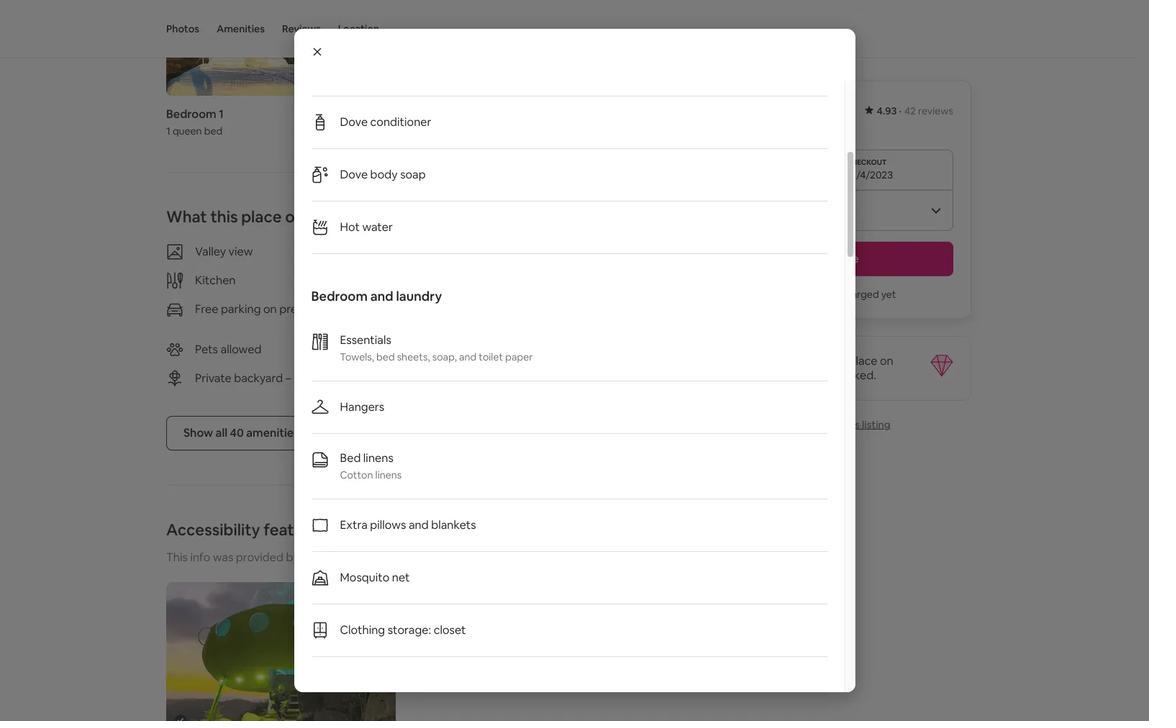 Task type: locate. For each thing, give the bounding box(es) containing it.
pillows
[[370, 518, 406, 533]]

0 vertical spatial place
[[241, 206, 282, 227]]

hot
[[340, 220, 360, 235]]

–
[[286, 371, 291, 386]]

1 queen from the left
[[173, 124, 202, 137]]

on inside "ufo's place on airbnb is usually fully booked."
[[881, 354, 894, 369]]

1 for bedroom 1
[[166, 124, 171, 137]]

backyard
[[234, 371, 283, 386]]

what
[[166, 206, 207, 227]]

2 dove from the top
[[340, 167, 368, 182]]

this info was provided by the host and reviewed by airbnb.
[[166, 550, 478, 565]]

1 horizontal spatial queen
[[414, 124, 443, 137]]

1 inside bedroom 2 1 queen bed
[[407, 124, 411, 137]]

1 horizontal spatial bed
[[377, 351, 395, 364]]

net
[[392, 570, 410, 585]]

bed for 2
[[445, 124, 464, 137]]

valley view
[[195, 244, 253, 259]]

0 horizontal spatial queen
[[173, 124, 202, 137]]

1 vertical spatial dove
[[340, 167, 368, 182]]

on for place
[[881, 354, 894, 369]]

1 horizontal spatial bedroom
[[311, 288, 368, 305]]

0 horizontal spatial bed
[[204, 124, 223, 137]]

bedroom and laundry
[[311, 288, 442, 305]]

and inside essentials towels, bed sheets, soap, and toilet paper
[[459, 351, 477, 364]]

0 horizontal spatial this
[[211, 206, 238, 227]]

and left toilet
[[459, 351, 477, 364]]

this up valley view
[[211, 206, 238, 227]]

1 horizontal spatial 1
[[219, 106, 224, 121]]

location button
[[338, 0, 380, 58]]

provided
[[236, 550, 284, 565]]

private down year
[[436, 342, 473, 357]]

view right vineyard
[[485, 244, 510, 259]]

0 horizontal spatial all
[[216, 425, 228, 440]]

body
[[371, 167, 398, 182]]

essentials
[[340, 333, 392, 348]]

2 vertical spatial private
[[195, 371, 232, 386]]

toilet
[[479, 351, 503, 364]]

0 horizontal spatial view
[[229, 244, 253, 259]]

0 vertical spatial linens
[[364, 451, 394, 466]]

lit path to the guest entrance, verified image image
[[166, 582, 396, 721], [166, 582, 396, 721]]

on down paper
[[530, 371, 543, 386]]

2 queen from the left
[[414, 124, 443, 137]]

this for report
[[843, 418, 860, 431]]

1 horizontal spatial on
[[530, 371, 543, 386]]

laundry
[[396, 288, 442, 305]]

was
[[213, 550, 234, 565]]

0 vertical spatial private
[[436, 300, 473, 315]]

bedroom inside 'bedroom 1 1 queen bed'
[[166, 106, 217, 121]]

by
[[286, 550, 299, 565], [424, 550, 437, 565]]

is
[[760, 368, 768, 383]]

1 vertical spatial linens
[[376, 469, 402, 482]]

linens right cotton in the bottom of the page
[[376, 469, 402, 482]]

1 by from the left
[[286, 550, 299, 565]]

clothing
[[340, 623, 385, 638]]

private left the hot
[[436, 300, 473, 315]]

2 by from the left
[[424, 550, 437, 565]]

premises
[[280, 301, 328, 317]]

cotton
[[340, 469, 373, 482]]

2 view from the left
[[485, 244, 510, 259]]

dove body soap
[[340, 167, 426, 182]]

report this listing
[[808, 418, 891, 431]]

2 horizontal spatial on
[[881, 354, 894, 369]]

vineyard view
[[436, 244, 510, 259]]

2 horizontal spatial bed
[[445, 124, 464, 137]]

and left laundry
[[371, 288, 394, 305]]

place right ufo's at the right of page
[[849, 354, 878, 369]]

1 horizontal spatial this
[[843, 418, 860, 431]]

dove left body
[[340, 167, 368, 182]]

1 vertical spatial place
[[849, 354, 878, 369]]

1 vertical spatial all
[[216, 425, 228, 440]]

entertainment
[[311, 691, 400, 708]]

queen inside 'bedroom 1 1 queen bed'
[[173, 124, 202, 137]]

by left airbnb.
[[424, 550, 437, 565]]

bedroom inside bedroom 2 1 queen bed
[[407, 106, 457, 121]]

booked.
[[833, 368, 877, 383]]

view
[[229, 244, 253, 259], [485, 244, 510, 259]]

bedroom 2 image
[[407, 0, 637, 95], [407, 0, 637, 95]]

fully
[[809, 368, 831, 383]]

bed inside bedroom 2 1 queen bed
[[445, 124, 464, 137]]

private backyard – fully fenced
[[195, 371, 357, 386]]

0 vertical spatial on
[[264, 301, 277, 317]]

reserve button
[[722, 242, 954, 276]]

reviews button
[[282, 0, 321, 58]]

and up mosquito
[[350, 550, 370, 565]]

on right parking
[[264, 301, 277, 317]]

all left 40
[[216, 425, 228, 440]]

all right available
[[572, 300, 583, 315]]

fully
[[294, 371, 317, 386]]

1 horizontal spatial place
[[849, 354, 878, 369]]

0 vertical spatial all
[[572, 300, 583, 315]]

1 vertical spatial this
[[843, 418, 860, 431]]

2 horizontal spatial 1
[[407, 124, 411, 137]]

queen for bedroom 2
[[414, 124, 443, 137]]

private patio or balcony
[[436, 342, 560, 357]]

bed inside 'bedroom 1 1 queen bed'
[[204, 124, 223, 137]]

private inside private hot tub - available all year
[[436, 300, 473, 315]]

private
[[436, 300, 473, 315], [436, 342, 473, 357], [195, 371, 232, 386]]

extra pillows and blankets
[[340, 518, 476, 533]]

bed inside essentials towels, bed sheets, soap, and toilet paper
[[377, 351, 395, 364]]

property
[[546, 371, 593, 386]]

private down pets
[[195, 371, 232, 386]]

paper
[[506, 351, 533, 364]]

0 vertical spatial this
[[211, 206, 238, 227]]

charged
[[841, 288, 880, 301]]

free parking on premises
[[195, 301, 328, 317]]

dove conditioner
[[340, 114, 432, 130]]

linens up cotton in the bottom of the page
[[364, 451, 394, 466]]

you won't be charged yet
[[779, 288, 897, 301]]

4.93 · 42 reviews
[[877, 104, 954, 117]]

essentials towels, bed sheets, soap, and toilet paper
[[340, 333, 533, 364]]

1 horizontal spatial by
[[424, 550, 437, 565]]

photos
[[166, 22, 199, 35]]

0 horizontal spatial 1
[[166, 124, 171, 137]]

reviews
[[282, 22, 321, 35]]

this left the listing
[[843, 418, 860, 431]]

0 horizontal spatial bedroom
[[166, 106, 217, 121]]

dove left conditioner
[[340, 114, 368, 130]]

place left offers
[[241, 206, 282, 227]]

reviews
[[919, 104, 954, 117]]

on
[[264, 301, 277, 317], [881, 354, 894, 369], [530, 371, 543, 386]]

2 vertical spatial on
[[530, 371, 543, 386]]

be
[[827, 288, 839, 301]]

fenced
[[320, 371, 357, 386]]

on right booked.
[[881, 354, 894, 369]]

dove for dove body soap
[[340, 167, 368, 182]]

0 horizontal spatial by
[[286, 550, 299, 565]]

1
[[219, 106, 224, 121], [166, 124, 171, 137], [407, 124, 411, 137]]

dove
[[340, 114, 368, 130], [340, 167, 368, 182]]

1 vertical spatial private
[[436, 342, 473, 357]]

this
[[211, 206, 238, 227], [843, 418, 860, 431]]

accessibility features
[[166, 520, 326, 540]]

place
[[241, 206, 282, 227], [849, 354, 878, 369]]

bedroom 1 image
[[166, 0, 396, 95], [166, 0, 396, 95]]

1 for bedroom 2
[[407, 124, 411, 137]]

allowed
[[221, 342, 262, 357]]

linens
[[364, 451, 394, 466], [376, 469, 402, 482]]

report
[[808, 418, 841, 431]]

1 view from the left
[[229, 244, 253, 259]]

hot
[[475, 300, 493, 315]]

by left the
[[286, 550, 299, 565]]

year
[[436, 314, 459, 330]]

1 horizontal spatial view
[[485, 244, 510, 259]]

0 vertical spatial dove
[[340, 114, 368, 130]]

all inside button
[[216, 425, 228, 440]]

1 dove from the top
[[340, 114, 368, 130]]

view right valley
[[229, 244, 253, 259]]

parking
[[221, 301, 261, 317]]

1 vertical spatial on
[[881, 354, 894, 369]]

2 horizontal spatial bedroom
[[407, 106, 457, 121]]

bedroom inside what this place offers dialog
[[311, 288, 368, 305]]

12/4/2023 button
[[722, 150, 954, 190]]

sheets,
[[397, 351, 430, 364]]

queen inside bedroom 2 1 queen bed
[[414, 124, 443, 137]]

towels,
[[340, 351, 374, 364]]

bed
[[204, 124, 223, 137], [445, 124, 464, 137], [377, 351, 395, 364]]

1 horizontal spatial all
[[572, 300, 583, 315]]

0 horizontal spatial on
[[264, 301, 277, 317]]

and right pillows
[[409, 518, 429, 533]]

hot water
[[340, 220, 393, 235]]

bedroom 2 1 queen bed
[[407, 106, 466, 137]]



Task type: describe. For each thing, give the bounding box(es) containing it.
view for valley view
[[229, 244, 253, 259]]

security
[[436, 371, 480, 386]]

valley
[[195, 244, 226, 259]]

usually
[[771, 368, 806, 383]]

0 horizontal spatial place
[[241, 206, 282, 227]]

kitchen
[[195, 273, 236, 288]]

accessibility features region
[[161, 520, 643, 721]]

amenities button
[[217, 0, 265, 58]]

closet
[[434, 623, 466, 638]]

bed for 1
[[204, 124, 223, 137]]

reserve
[[816, 251, 860, 266]]

offers
[[285, 206, 329, 227]]

water
[[362, 220, 393, 235]]

private hot tub - available all year
[[436, 300, 583, 330]]

place inside "ufo's place on airbnb is usually fully booked."
[[849, 354, 878, 369]]

amenities
[[246, 425, 299, 440]]

12/4/2023
[[847, 168, 894, 181]]

amenities
[[217, 22, 265, 35]]

queen for bedroom 1
[[173, 124, 202, 137]]

show all 40 amenities
[[184, 425, 299, 440]]

clothing storage: closet
[[340, 623, 466, 638]]

hangers
[[340, 400, 385, 415]]

bedroom 1 1 queen bed
[[166, 106, 224, 137]]

extra
[[340, 518, 368, 533]]

this
[[166, 550, 188, 565]]

ufo's place on airbnb is usually fully booked.
[[722, 354, 894, 383]]

location
[[338, 22, 380, 35]]

airbnb
[[722, 368, 758, 383]]

this for what
[[211, 206, 238, 227]]

tub
[[496, 300, 514, 315]]

free
[[195, 301, 218, 317]]

storage:
[[388, 623, 431, 638]]

-
[[517, 300, 521, 315]]

bed linens cotton linens
[[340, 451, 402, 482]]

bed
[[340, 451, 361, 466]]

features
[[264, 520, 326, 540]]

bedroom for bedroom 1 1 queen bed
[[166, 106, 217, 121]]

listing
[[863, 418, 891, 431]]

mosquito net
[[340, 570, 410, 585]]

all inside private hot tub - available all year
[[572, 300, 583, 315]]

bedroom for bedroom 2 1 queen bed
[[407, 106, 457, 121]]

·
[[900, 104, 902, 117]]

42
[[905, 104, 917, 117]]

show all 40 amenities button
[[166, 416, 317, 450]]

reviewed
[[372, 550, 421, 565]]

or
[[505, 342, 516, 357]]

patio
[[475, 342, 502, 357]]

4.93
[[877, 104, 897, 117]]

on for parking
[[264, 301, 277, 317]]

photos button
[[166, 0, 199, 58]]

balcony
[[519, 342, 560, 357]]

ufo's
[[820, 354, 847, 369]]

bedroom for bedroom and laundry
[[311, 288, 368, 305]]

what this place offers dialog
[[294, 0, 856, 721]]

won't
[[799, 288, 825, 301]]

view for vineyard view
[[485, 244, 510, 259]]

you
[[779, 288, 796, 301]]

pets
[[195, 342, 218, 357]]

40
[[230, 425, 244, 440]]

conditioner
[[371, 114, 432, 130]]

private for private backyard – fully fenced
[[195, 371, 232, 386]]

blankets
[[431, 518, 476, 533]]

private for private patio or balcony
[[436, 342, 473, 357]]

the
[[302, 550, 320, 565]]

on for cameras
[[530, 371, 543, 386]]

soap,
[[433, 351, 457, 364]]

and inside accessibility features region
[[350, 550, 370, 565]]

mosquito
[[340, 570, 390, 585]]

airbnb.
[[439, 550, 478, 565]]

show
[[184, 425, 213, 440]]

security cameras on property
[[436, 371, 593, 386]]

private for private hot tub - available all year
[[436, 300, 473, 315]]

2
[[460, 106, 466, 121]]

dove for dove conditioner
[[340, 114, 368, 130]]

soap
[[400, 167, 426, 182]]

accessibility
[[166, 520, 260, 540]]

vineyard
[[436, 244, 483, 259]]

report this listing button
[[785, 418, 891, 431]]

yet
[[882, 288, 897, 301]]



Task type: vqa. For each thing, say whether or not it's contained in the screenshot.
I'm
no



